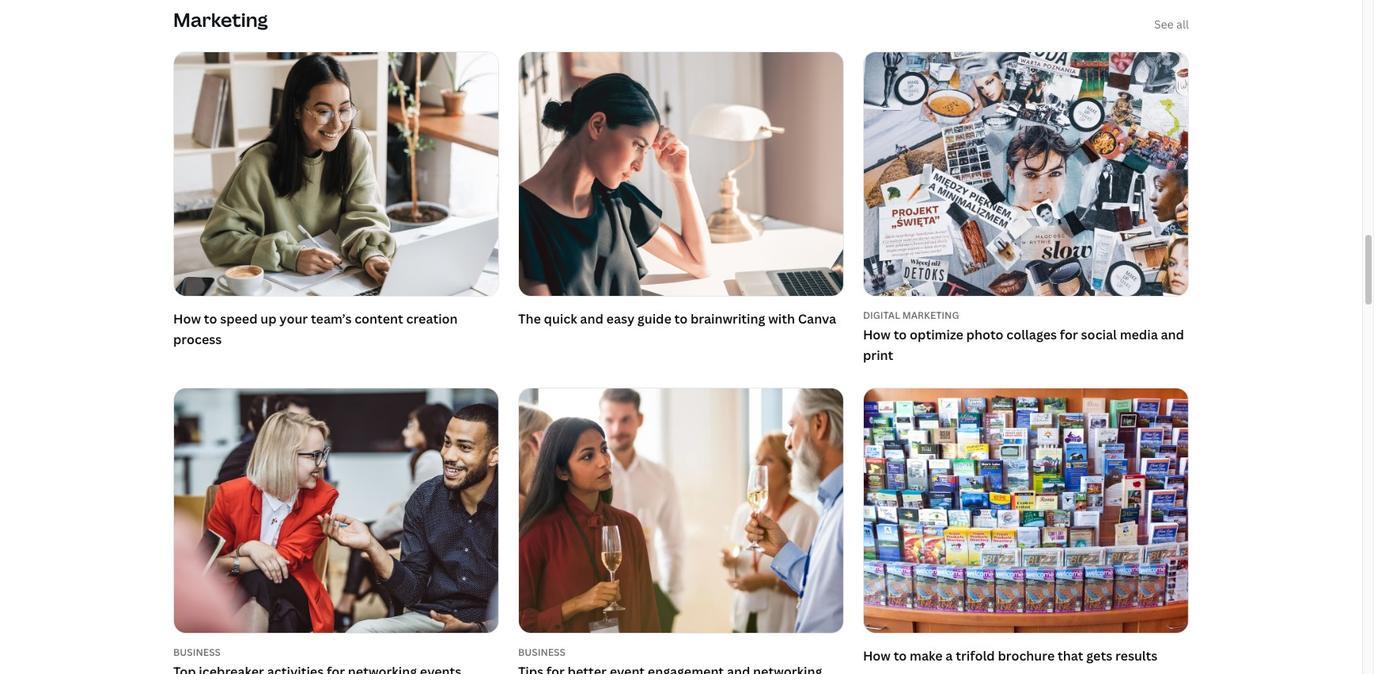 Task type: describe. For each thing, give the bounding box(es) containing it.
see
[[1155, 16, 1174, 31]]

how to speed up your team's content creation process link
[[173, 51, 499, 354]]

trifold
[[956, 648, 995, 665]]

all
[[1177, 16, 1190, 31]]

with
[[769, 311, 795, 328]]

easy
[[607, 311, 635, 328]]

brochure
[[998, 648, 1055, 665]]

optimize
[[910, 326, 964, 344]]

digital
[[863, 309, 901, 322]]

your
[[280, 311, 308, 328]]

a
[[946, 648, 953, 665]]

creation
[[406, 311, 458, 328]]

marketing
[[903, 309, 960, 322]]

to right guide
[[675, 311, 688, 328]]

make
[[910, 648, 943, 665]]

content
[[355, 311, 403, 328]]

guide
[[638, 311, 672, 328]]

to left make
[[894, 648, 907, 665]]

print
[[863, 346, 894, 364]]

social
[[1082, 326, 1117, 344]]

digital marketing link
[[863, 309, 1189, 322]]

the quick and easy guide to brainwriting with canva
[[518, 311, 837, 328]]

marketing
[[173, 7, 268, 33]]

gets
[[1087, 648, 1113, 665]]

1 business from the left
[[173, 646, 221, 659]]



Task type: vqa. For each thing, say whether or not it's contained in the screenshot.
the How within the the Digital marketing How to optimize photo collages for social media and print
yes



Task type: locate. For each thing, give the bounding box(es) containing it.
the
[[518, 311, 541, 328]]

how to optimize photo collages for social media and print link
[[863, 325, 1189, 366]]

brainwriting
[[691, 311, 766, 328]]

digital marketing how to optimize photo collages for social media and print
[[863, 309, 1185, 364]]

2 business from the left
[[518, 646, 566, 659]]

media
[[1120, 326, 1159, 344]]

2 business link from the left
[[518, 646, 844, 659]]

how left make
[[863, 648, 891, 665]]

0 horizontal spatial business
[[173, 646, 221, 659]]

to inside digital marketing how to optimize photo collages for social media and print
[[894, 326, 907, 344]]

image1 image
[[174, 52, 499, 296]]

speed
[[220, 311, 258, 328]]

how inside digital marketing how to optimize photo collages for social media and print
[[863, 326, 891, 344]]

photo
[[967, 326, 1004, 344]]

how to make a trifold brochure that gets results
[[863, 648, 1158, 665]]

and left easy
[[580, 311, 604, 328]]

how for how to make a trifold brochure that gets results
[[863, 648, 891, 665]]

1 horizontal spatial and
[[1161, 326, 1185, 344]]

how inside how to speed up your team's content creation process
[[173, 311, 201, 328]]

how to make a trifold brochure that gets results link
[[863, 388, 1189, 670]]

1 horizontal spatial business link
[[518, 646, 844, 659]]

see all
[[1155, 16, 1190, 31]]

0 horizontal spatial business link
[[173, 646, 499, 659]]

to down digital
[[894, 326, 907, 344]]

that
[[1058, 648, 1084, 665]]

for
[[1060, 326, 1079, 344]]

business
[[173, 646, 221, 659], [518, 646, 566, 659]]

how for how to speed up your team's content creation process
[[173, 311, 201, 328]]

see all link
[[1155, 15, 1190, 32]]

collages
[[1007, 326, 1057, 344]]

how up process
[[173, 311, 201, 328]]

0 horizontal spatial and
[[580, 311, 604, 328]]

how
[[173, 311, 201, 328], [863, 326, 891, 344], [863, 648, 891, 665]]

canva
[[798, 311, 837, 328]]

up
[[261, 311, 277, 328]]

team's
[[311, 311, 352, 328]]

to inside how to speed up your team's content creation process
[[204, 311, 217, 328]]

the quick and easy guide to brainwriting with canva link
[[518, 51, 844, 333]]

and right "media"
[[1161, 326, 1185, 344]]

results
[[1116, 648, 1158, 665]]

how down digital
[[863, 326, 891, 344]]

quick
[[544, 311, 577, 328]]

how to speed up your team's content creation process
[[173, 311, 458, 348]]

1 horizontal spatial business
[[518, 646, 566, 659]]

1 business link from the left
[[173, 646, 499, 659]]

process
[[173, 331, 222, 348]]

and inside digital marketing how to optimize photo collages for social media and print
[[1161, 326, 1185, 344]]

to
[[204, 311, 217, 328], [675, 311, 688, 328], [894, 326, 907, 344], [894, 648, 907, 665]]

to up process
[[204, 311, 217, 328]]

business link
[[173, 646, 499, 659], [518, 646, 844, 659]]

and
[[580, 311, 604, 328], [1161, 326, 1185, 344]]



